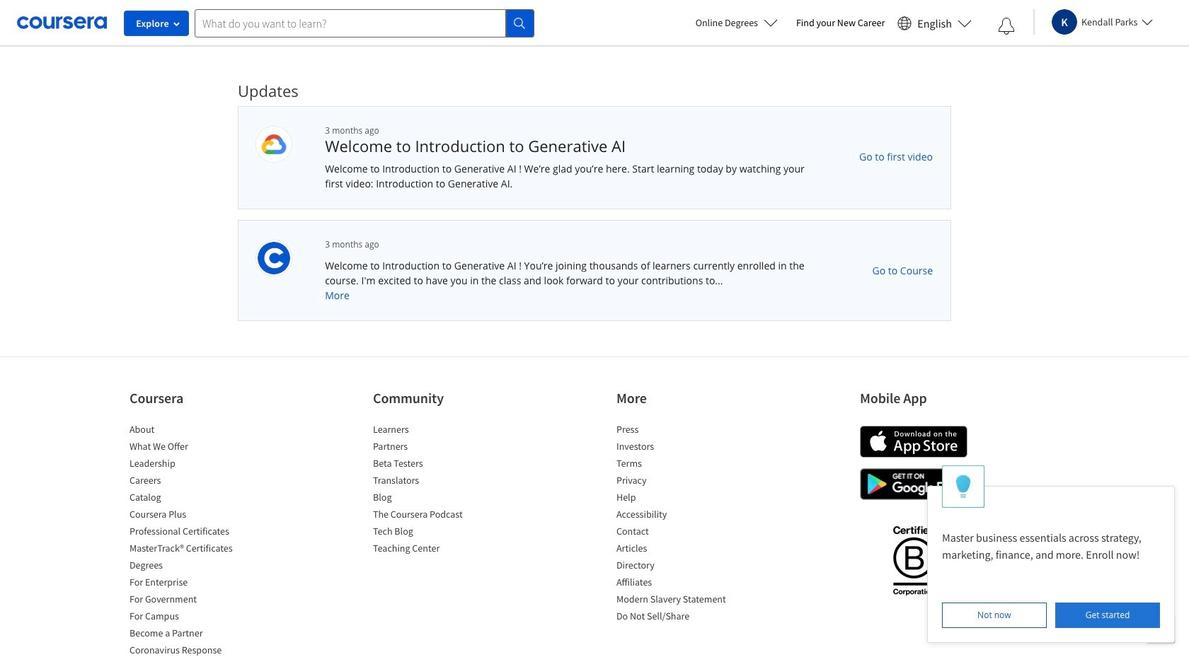Task type: vqa. For each thing, say whether or not it's contained in the screenshot.
third list from left
yes



Task type: describe. For each thing, give the bounding box(es) containing it.
get it on google play image
[[860, 469, 968, 501]]

lightbulb tip image
[[956, 475, 971, 499]]

help center image
[[1153, 621, 1170, 638]]

alice element
[[927, 466, 1175, 644]]

What do you want to learn? text field
[[195, 9, 506, 37]]

1 list from the left
[[130, 423, 250, 658]]

3 list from the left
[[617, 423, 737, 627]]



Task type: locate. For each thing, give the bounding box(es) containing it.
None search field
[[195, 9, 535, 37]]

download on the app store image
[[860, 426, 968, 458]]

list
[[130, 423, 250, 658], [373, 423, 493, 559], [617, 423, 737, 627]]

1 horizontal spatial list
[[373, 423, 493, 559]]

coursera image
[[17, 12, 107, 34]]

2 horizontal spatial list
[[617, 423, 737, 627]]

0 horizontal spatial list
[[130, 423, 250, 658]]

logo of certified b corporation image
[[885, 518, 943, 603]]

2 list from the left
[[373, 423, 493, 559]]

list item
[[130, 423, 250, 440], [373, 423, 493, 440], [617, 423, 737, 440], [130, 440, 250, 457], [373, 440, 493, 457], [617, 440, 737, 457], [130, 457, 250, 474], [373, 457, 493, 474], [617, 457, 737, 474], [130, 474, 250, 491], [373, 474, 493, 491], [617, 474, 737, 491], [130, 491, 250, 508], [373, 491, 493, 508], [617, 491, 737, 508], [130, 508, 250, 525], [373, 508, 493, 525], [617, 508, 737, 525], [130, 525, 250, 542], [373, 525, 493, 542], [617, 525, 737, 542], [130, 542, 250, 559], [373, 542, 493, 559], [617, 542, 737, 559], [130, 559, 250, 576], [617, 559, 737, 576], [130, 576, 250, 593], [617, 576, 737, 593], [130, 593, 250, 610], [617, 593, 737, 610], [130, 610, 250, 627], [617, 610, 737, 627], [130, 627, 250, 644], [130, 644, 250, 658]]



